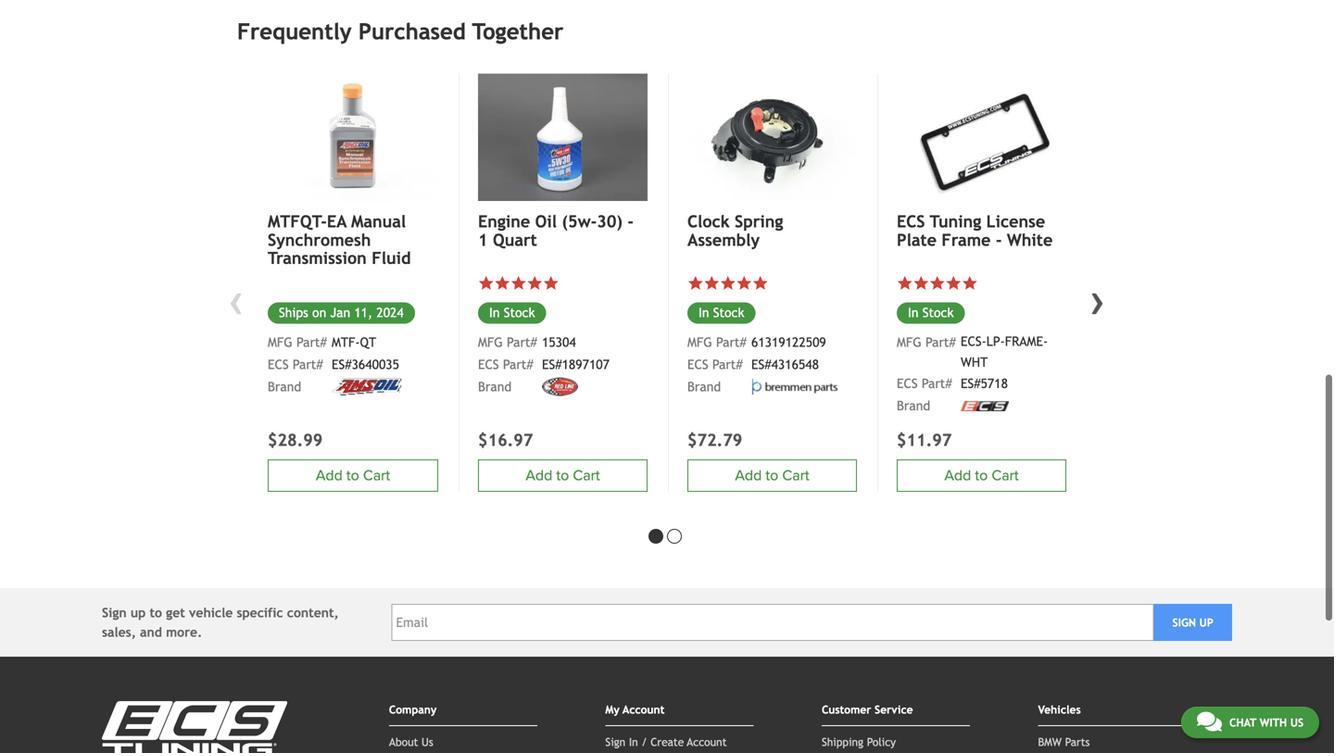 Task type: describe. For each thing, give the bounding box(es) containing it.
$72.79
[[688, 430, 743, 450]]

white
[[1007, 230, 1053, 250]]

ecs image
[[961, 401, 1009, 411]]

add to cart button for $72.79
[[688, 460, 857, 492]]

mfg inside "mfg part# mtf-qt ecs part# es#3640035 brand"
[[268, 335, 293, 350]]

about
[[389, 736, 418, 749]]

3 star image from the left
[[688, 275, 704, 291]]

fluid
[[372, 248, 411, 268]]

sign up
[[1173, 616, 1214, 629]]

add to cart for $16.97
[[526, 467, 600, 485]]

to for $16.97
[[556, 467, 569, 485]]

› link
[[1084, 275, 1112, 325]]

add for $11.97
[[945, 467, 971, 485]]

lp-
[[987, 334, 1005, 349]]

assembly
[[688, 230, 760, 250]]

manual
[[351, 212, 406, 231]]

ea
[[327, 212, 347, 231]]

about us
[[389, 736, 433, 749]]

policy
[[867, 736, 896, 749]]

cart for $72.79
[[782, 467, 810, 485]]

frequently
[[237, 19, 352, 45]]

(5w-
[[562, 212, 597, 231]]

customer service
[[822, 703, 913, 716]]

4 add to cart from the left
[[316, 467, 390, 485]]

bmw parts
[[1038, 736, 1090, 749]]

1
[[478, 230, 488, 250]]

in stock for clock spring assembly
[[699, 305, 745, 320]]

mtfqt-ea manual synchromesh transmission fluid link
[[268, 212, 438, 268]]

to for $11.97
[[975, 467, 988, 485]]

2 star image from the left
[[527, 275, 543, 291]]

shipping policy link
[[822, 736, 896, 749]]

mtfqt-ea manual synchromesh transmission fluid image
[[268, 74, 438, 202]]

wht
[[961, 355, 988, 370]]

6 star image from the left
[[946, 275, 962, 291]]

engine oil (5w-30) - 1 quart link
[[478, 212, 648, 250]]

es#1897107
[[542, 357, 610, 372]]

sign up button
[[1154, 604, 1232, 641]]

ships
[[279, 305, 308, 320]]

frame
[[942, 230, 991, 250]]

ecs tuning image
[[102, 702, 287, 753]]

$11.97
[[897, 430, 952, 450]]

$28.99
[[268, 430, 323, 450]]

61319122509
[[751, 335, 826, 350]]

mfg part# ecs-lp-frame- wht ecs part# es#5718 brand
[[897, 334, 1048, 413]]

1 star image from the left
[[494, 275, 511, 291]]

$16.97
[[478, 430, 533, 450]]

about us link
[[389, 736, 433, 749]]

to inside sign up to get vehicle specific content, sales, and more.
[[150, 606, 162, 621]]

ecs inside ecs tuning license plate frame - white
[[897, 212, 925, 231]]

chat with us link
[[1181, 707, 1320, 739]]

15304
[[542, 335, 576, 350]]

mfg for $11.97
[[897, 335, 922, 350]]

brand inside mfg part# 61319122509 ecs part# es#4316548 brand
[[688, 379, 721, 394]]

license
[[987, 212, 1045, 231]]

ecs inside 'mfg part# 15304 ecs part# es#1897107 brand'
[[478, 357, 499, 372]]

7 star image from the left
[[913, 275, 929, 291]]

tuning
[[930, 212, 982, 231]]

mfg part# mtf-qt ecs part# es#3640035 brand
[[268, 335, 399, 394]]

mtfqt-ea manual synchromesh transmission fluid
[[268, 212, 411, 268]]

11,
[[354, 305, 373, 320]]

spring
[[735, 212, 783, 231]]

add to cart button for $16.97
[[478, 460, 648, 492]]

ecs inside "mfg part# mtf-qt ecs part# es#3640035 brand"
[[268, 357, 289, 372]]

amsoil image
[[332, 378, 402, 396]]

content,
[[287, 606, 339, 621]]

qt
[[360, 335, 376, 350]]

ecs tuning license plate frame - white link
[[897, 212, 1067, 250]]

redline image
[[542, 378, 578, 396]]

sign in / create account link
[[605, 736, 727, 749]]

in stock for ecs tuning license plate frame - white
[[908, 305, 954, 320]]

mfg for $16.97
[[478, 335, 503, 350]]

my
[[605, 703, 620, 716]]

ecs inside mfg part# 61319122509 ecs part# es#4316548 brand
[[688, 357, 709, 372]]

company
[[389, 703, 437, 716]]

parts
[[1065, 736, 1090, 749]]

2 star image from the left
[[511, 275, 527, 291]]

es#5718
[[961, 376, 1008, 391]]

6 star image from the left
[[897, 275, 913, 291]]

frequently purchased together
[[237, 19, 564, 45]]

8 star image from the left
[[929, 275, 946, 291]]

oil
[[535, 212, 557, 231]]

comments image
[[1197, 711, 1222, 733]]

add for $16.97
[[526, 467, 553, 485]]

in stock for engine oil (5w-30) - 1 quart
[[489, 305, 535, 320]]

service
[[875, 703, 913, 716]]

brand inside 'mfg part# 15304 ecs part# es#1897107 brand'
[[478, 379, 512, 394]]

stock for engine oil (5w-30) - 1 quart
[[504, 305, 535, 320]]

4 add from the left
[[316, 467, 343, 485]]

ecs tuning license plate frame - white
[[897, 212, 1053, 250]]

shipping
[[822, 736, 864, 749]]

add for $72.79
[[735, 467, 762, 485]]

4 cart from the left
[[363, 467, 390, 485]]

es#3640035
[[332, 357, 399, 372]]



Task type: vqa. For each thing, say whether or not it's contained in the screenshot.


Task type: locate. For each thing, give the bounding box(es) containing it.
star image
[[494, 275, 511, 291], [527, 275, 543, 291], [688, 275, 704, 291], [704, 275, 720, 291], [752, 275, 769, 291], [897, 275, 913, 291], [913, 275, 929, 291], [929, 275, 946, 291]]

add to cart for $11.97
[[945, 467, 1019, 485]]

add to cart down $28.99
[[316, 467, 390, 485]]

shipping policy
[[822, 736, 896, 749]]

30)
[[597, 212, 623, 231]]

transmission
[[268, 248, 367, 268]]

1 horizontal spatial up
[[1200, 616, 1214, 629]]

es#4316548
[[751, 357, 819, 372]]

0 horizontal spatial sign
[[102, 606, 127, 621]]

add down $11.97
[[945, 467, 971, 485]]

synchromesh
[[268, 230, 371, 250]]

up for sign up to get vehicle specific content, sales, and more.
[[131, 606, 146, 621]]

up inside button
[[1200, 616, 1214, 629]]

to down ecs image
[[975, 467, 988, 485]]

clock
[[688, 212, 730, 231]]

/
[[642, 736, 647, 749]]

ecs inside mfg part# ecs-lp-frame- wht ecs part# es#5718 brand
[[897, 376, 918, 391]]

clock spring assembly
[[688, 212, 783, 250]]

together
[[472, 19, 564, 45]]

add
[[526, 467, 553, 485], [735, 467, 762, 485], [945, 467, 971, 485], [316, 467, 343, 485]]

add to cart button down $72.79
[[688, 460, 857, 492]]

sign
[[102, 606, 127, 621], [1173, 616, 1196, 629], [605, 736, 626, 749]]

Email email field
[[391, 604, 1154, 641]]

quart
[[493, 230, 537, 250]]

stock up 'mfg part# 15304 ecs part# es#1897107 brand'
[[504, 305, 535, 320]]

1 mfg from the left
[[478, 335, 503, 350]]

create
[[651, 736, 684, 749]]

0 horizontal spatial -
[[628, 212, 634, 231]]

to for $72.79
[[766, 467, 779, 485]]

add to cart down $72.79
[[735, 467, 810, 485]]

1 horizontal spatial account
[[687, 736, 727, 749]]

part#
[[507, 335, 537, 350], [716, 335, 747, 350], [926, 335, 956, 350], [296, 335, 327, 350], [503, 357, 533, 372], [712, 357, 743, 372], [293, 357, 323, 372], [922, 376, 952, 391]]

ships on jan 11, 2024
[[279, 305, 404, 320]]

frame-
[[1005, 334, 1048, 349]]

3 cart from the left
[[992, 467, 1019, 485]]

mfg part# 61319122509 ecs part# es#4316548 brand
[[688, 335, 826, 394]]

sign in / create account
[[605, 736, 727, 749]]

mfg left 15304
[[478, 335, 503, 350]]

stock up mfg part# ecs-lp-frame- wht ecs part# es#5718 brand
[[923, 305, 954, 320]]

0 vertical spatial account
[[623, 703, 665, 716]]

specific
[[237, 606, 283, 621]]

ecs down ships
[[268, 357, 289, 372]]

- inside engine oil (5w-30) - 1 quart
[[628, 212, 634, 231]]

add to cart
[[526, 467, 600, 485], [735, 467, 810, 485], [945, 467, 1019, 485], [316, 467, 390, 485]]

brand inside "mfg part# mtf-qt ecs part# es#3640035 brand"
[[268, 379, 301, 394]]

in for engine oil (5w-30) - 1 quart
[[489, 305, 500, 320]]

›
[[1091, 275, 1105, 325]]

4 star image from the left
[[704, 275, 720, 291]]

0 horizontal spatial up
[[131, 606, 146, 621]]

mfg left ecs-
[[897, 335, 922, 350]]

1 horizontal spatial us
[[1291, 716, 1304, 729]]

to left get on the bottom
[[150, 606, 162, 621]]

in stock up mfg part# 61319122509 ecs part# es#4316548 brand
[[699, 305, 745, 320]]

in
[[489, 305, 500, 320], [699, 305, 709, 320], [908, 305, 919, 320], [629, 736, 638, 749]]

2 cart from the left
[[782, 467, 810, 485]]

- left white
[[996, 230, 1002, 250]]

vehicle
[[189, 606, 233, 621]]

up
[[131, 606, 146, 621], [1200, 616, 1214, 629]]

sign inside sign up to get vehicle specific content, sales, and more.
[[102, 606, 127, 621]]

3 add to cart button from the left
[[897, 460, 1067, 492]]

stock for ecs tuning license plate frame - white
[[923, 305, 954, 320]]

account right create
[[687, 736, 727, 749]]

clock spring assembly image
[[688, 74, 857, 201]]

mfg
[[478, 335, 503, 350], [688, 335, 712, 350], [897, 335, 922, 350], [268, 335, 293, 350]]

3 in stock from the left
[[908, 305, 954, 320]]

3 stock from the left
[[923, 305, 954, 320]]

engine oil (5w-30) - 1 quart image
[[478, 74, 648, 201]]

1 horizontal spatial -
[[996, 230, 1002, 250]]

in for clock spring assembly
[[699, 305, 709, 320]]

2 add from the left
[[735, 467, 762, 485]]

up inside sign up to get vehicle specific content, sales, and more.
[[131, 606, 146, 621]]

1 horizontal spatial sign
[[605, 736, 626, 749]]

in stock up 'mfg part# 15304 ecs part# es#1897107 brand'
[[489, 305, 535, 320]]

2024
[[377, 305, 404, 320]]

3 star image from the left
[[543, 275, 559, 291]]

2 add to cart button from the left
[[688, 460, 857, 492]]

stock
[[504, 305, 535, 320], [713, 305, 745, 320], [923, 305, 954, 320]]

in stock
[[489, 305, 535, 320], [699, 305, 745, 320], [908, 305, 954, 320]]

1 vertical spatial us
[[422, 736, 433, 749]]

3 add from the left
[[945, 467, 971, 485]]

customer
[[822, 703, 871, 716]]

stock for clock spring assembly
[[713, 305, 745, 320]]

brand up $28.99
[[268, 379, 301, 394]]

3 mfg from the left
[[897, 335, 922, 350]]

1 add to cart from the left
[[526, 467, 600, 485]]

my account
[[605, 703, 665, 716]]

sign inside button
[[1173, 616, 1196, 629]]

chat with us
[[1230, 716, 1304, 729]]

in left /
[[629, 736, 638, 749]]

0 horizontal spatial account
[[623, 703, 665, 716]]

0 horizontal spatial stock
[[504, 305, 535, 320]]

vehicles
[[1038, 703, 1081, 716]]

5 star image from the left
[[752, 275, 769, 291]]

add down $16.97
[[526, 467, 553, 485]]

1 in stock from the left
[[489, 305, 535, 320]]

with
[[1260, 716, 1287, 729]]

to down the redline icon at the left bottom
[[556, 467, 569, 485]]

brand inside mfg part# ecs-lp-frame- wht ecs part# es#5718 brand
[[897, 399, 930, 413]]

5 star image from the left
[[736, 275, 752, 291]]

7 star image from the left
[[962, 275, 978, 291]]

purchased
[[358, 19, 466, 45]]

ecs-
[[961, 334, 987, 349]]

us right with
[[1291, 716, 1304, 729]]

engine
[[478, 212, 530, 231]]

add down $28.99
[[316, 467, 343, 485]]

in for ecs tuning license plate frame - white
[[908, 305, 919, 320]]

mfg down ships
[[268, 335, 293, 350]]

ecs tuning license plate frame - white image
[[897, 74, 1067, 201]]

bremmen parts image
[[751, 379, 844, 395]]

cart for $11.97
[[992, 467, 1019, 485]]

brand up $72.79
[[688, 379, 721, 394]]

ecs up $16.97
[[478, 357, 499, 372]]

2 stock from the left
[[713, 305, 745, 320]]

add to cart button down $11.97
[[897, 460, 1067, 492]]

more.
[[166, 625, 202, 640]]

brand up $16.97
[[478, 379, 512, 394]]

in stock up mfg part# ecs-lp-frame- wht ecs part# es#5718 brand
[[908, 305, 954, 320]]

mtf-
[[332, 335, 360, 350]]

mfg inside mfg part# 61319122509 ecs part# es#4316548 brand
[[688, 335, 712, 350]]

ecs up $11.97
[[897, 376, 918, 391]]

mfg left 61319122509
[[688, 335, 712, 350]]

up for sign up
[[1200, 616, 1214, 629]]

add to cart button down $16.97
[[478, 460, 648, 492]]

mfg inside 'mfg part# 15304 ecs part# es#1897107 brand'
[[478, 335, 503, 350]]

1 cart from the left
[[573, 467, 600, 485]]

0 horizontal spatial in stock
[[489, 305, 535, 320]]

mfg for $72.79
[[688, 335, 712, 350]]

jan
[[330, 305, 350, 320]]

sign for sign in / create account
[[605, 736, 626, 749]]

star image
[[478, 275, 494, 291], [511, 275, 527, 291], [543, 275, 559, 291], [720, 275, 736, 291], [736, 275, 752, 291], [946, 275, 962, 291], [962, 275, 978, 291]]

brand up $11.97
[[897, 399, 930, 413]]

cart for $16.97
[[573, 467, 600, 485]]

chat
[[1230, 716, 1257, 729]]

sign for sign up to get vehicle specific content, sales, and more.
[[102, 606, 127, 621]]

mtfqt-
[[268, 212, 327, 231]]

account right my
[[623, 703, 665, 716]]

in down plate
[[908, 305, 919, 320]]

to down 'bremmen parts' image
[[766, 467, 779, 485]]

sign for sign up
[[1173, 616, 1196, 629]]

1 horizontal spatial stock
[[713, 305, 745, 320]]

add to cart down $16.97
[[526, 467, 600, 485]]

2 mfg from the left
[[688, 335, 712, 350]]

1 horizontal spatial in stock
[[699, 305, 745, 320]]

2 add to cart from the left
[[735, 467, 810, 485]]

bmw
[[1038, 736, 1062, 749]]

clock spring assembly link
[[688, 212, 857, 250]]

2 horizontal spatial in stock
[[908, 305, 954, 320]]

us
[[1291, 716, 1304, 729], [422, 736, 433, 749]]

1 add to cart button from the left
[[478, 460, 648, 492]]

cart
[[573, 467, 600, 485], [782, 467, 810, 485], [992, 467, 1019, 485], [363, 467, 390, 485]]

1 star image from the left
[[478, 275, 494, 291]]

sign up to get vehicle specific content, sales, and more.
[[102, 606, 339, 640]]

3 add to cart from the left
[[945, 467, 1019, 485]]

1 vertical spatial account
[[687, 736, 727, 749]]

mfg part# 15304 ecs part# es#1897107 brand
[[478, 335, 610, 394]]

in up mfg part# 61319122509 ecs part# es#4316548 brand
[[699, 305, 709, 320]]

0 vertical spatial us
[[1291, 716, 1304, 729]]

stock up mfg part# 61319122509 ecs part# es#4316548 brand
[[713, 305, 745, 320]]

- right 30)
[[628, 212, 634, 231]]

2 horizontal spatial stock
[[923, 305, 954, 320]]

4 add to cart button from the left
[[268, 460, 438, 492]]

us right 'about'
[[422, 736, 433, 749]]

add to cart button for $11.97
[[897, 460, 1067, 492]]

in up 'mfg part# 15304 ecs part# es#1897107 brand'
[[489, 305, 500, 320]]

4 mfg from the left
[[268, 335, 293, 350]]

add to cart for $72.79
[[735, 467, 810, 485]]

brand
[[478, 379, 512, 394], [688, 379, 721, 394], [268, 379, 301, 394], [897, 399, 930, 413]]

1 add from the left
[[526, 467, 553, 485]]

0 horizontal spatial us
[[422, 736, 433, 749]]

ecs up $72.79
[[688, 357, 709, 372]]

add to cart button down $28.99
[[268, 460, 438, 492]]

ecs left tuning on the top
[[897, 212, 925, 231]]

2 horizontal spatial sign
[[1173, 616, 1196, 629]]

get
[[166, 606, 185, 621]]

add to cart down $11.97
[[945, 467, 1019, 485]]

mfg inside mfg part# ecs-lp-frame- wht ecs part# es#5718 brand
[[897, 335, 922, 350]]

- inside ecs tuning license plate frame - white
[[996, 230, 1002, 250]]

add down $72.79
[[735, 467, 762, 485]]

account
[[623, 703, 665, 716], [687, 736, 727, 749]]

plate
[[897, 230, 937, 250]]

sales,
[[102, 625, 136, 640]]

4 star image from the left
[[720, 275, 736, 291]]

bmw parts link
[[1038, 736, 1090, 749]]

and
[[140, 625, 162, 640]]

2 in stock from the left
[[699, 305, 745, 320]]

to down amsoil image
[[346, 467, 359, 485]]

1 stock from the left
[[504, 305, 535, 320]]

on
[[312, 305, 326, 320]]

ecs
[[897, 212, 925, 231], [478, 357, 499, 372], [688, 357, 709, 372], [268, 357, 289, 372], [897, 376, 918, 391]]

engine oil (5w-30) - 1 quart
[[478, 212, 634, 250]]

-
[[628, 212, 634, 231], [996, 230, 1002, 250]]



